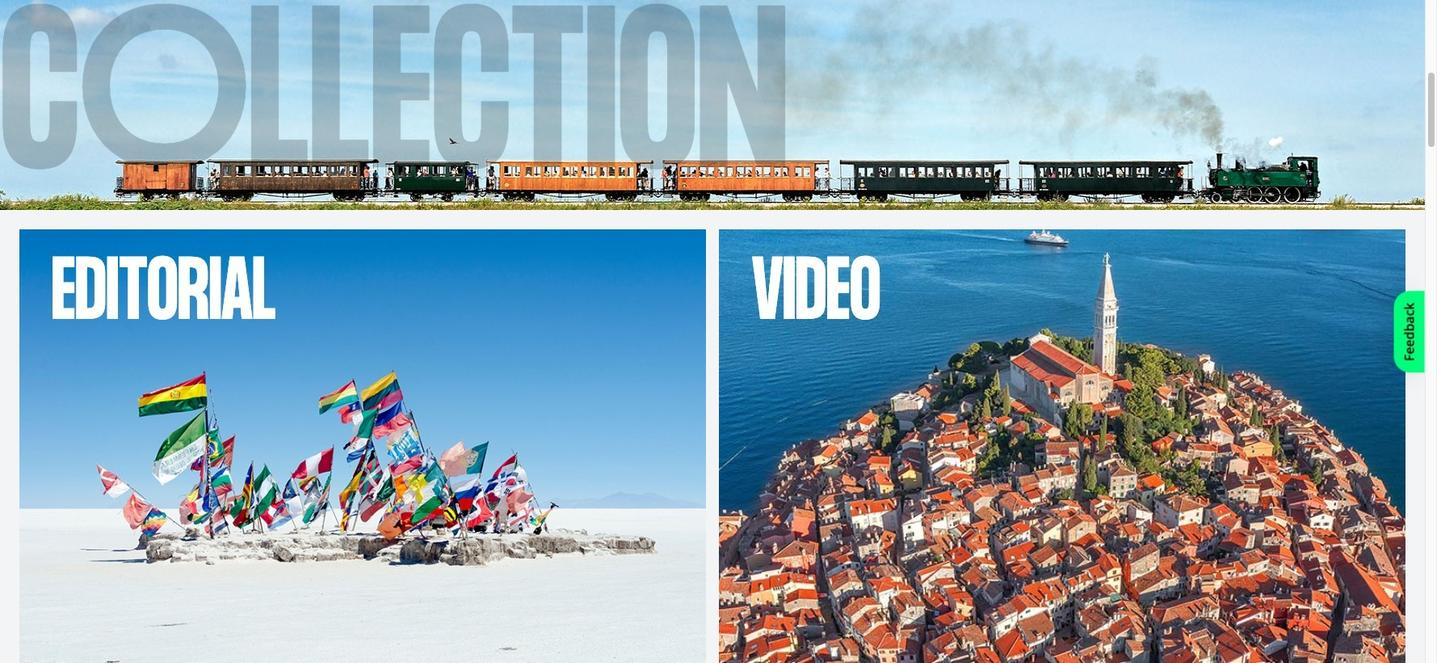 Task type: locate. For each thing, give the bounding box(es) containing it.
aerial view to rovinj old town, popular travel destiation in istria, croatia image
[[650, 184, 1437, 663]]



Task type: vqa. For each thing, say whether or not it's contained in the screenshot.
'National flags of participants in Dakar rally, Salar de Uyuni, BoliviaUyuni, Bolivia' image
yes



Task type: describe. For each thing, give the bounding box(es) containing it.
national flags of participants in dakar rally, salar de uyuni, boliviauyuni, bolivia image
[[19, 230, 706, 663]]



